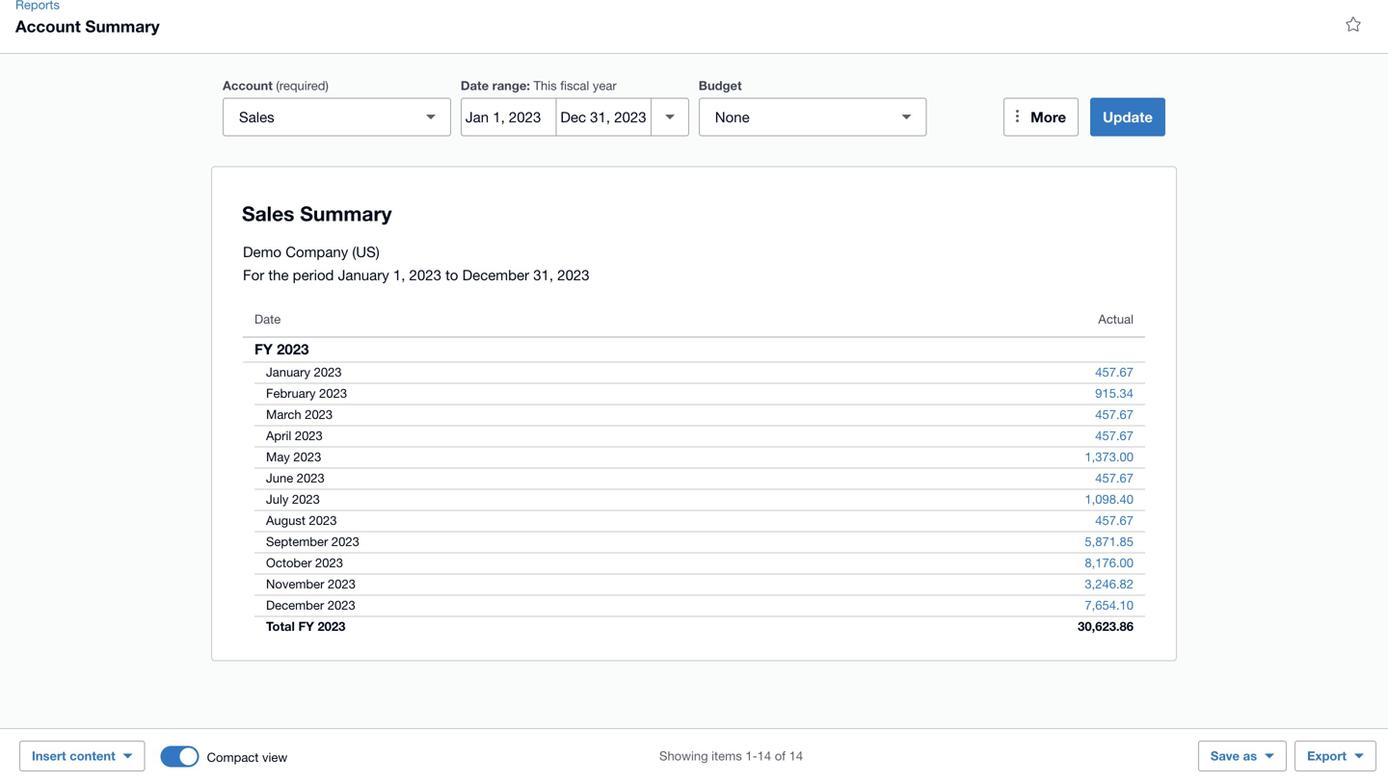 Task type: vqa. For each thing, say whether or not it's contained in the screenshot.


Task type: locate. For each thing, give the bounding box(es) containing it.
2023 for april 2023
[[295, 429, 323, 444]]

january down (us)
[[338, 267, 389, 283]]

june 2023
[[266, 471, 325, 486]]

Select end date field
[[557, 99, 651, 135]]

december
[[462, 267, 529, 283], [266, 598, 324, 613]]

None text field
[[700, 99, 892, 135]]

update
[[1103, 108, 1153, 126]]

2 457.67 link from the top
[[1084, 405, 1146, 425]]

Select start date field
[[462, 99, 556, 135]]

0 horizontal spatial open image
[[412, 98, 450, 136]]

457.67 link
[[1084, 363, 1146, 382], [1084, 405, 1146, 425], [1084, 427, 1146, 446], [1084, 469, 1146, 488], [1084, 512, 1146, 531]]

0 vertical spatial account
[[15, 16, 81, 36]]

457.67
[[1096, 365, 1134, 380], [1096, 407, 1134, 422], [1096, 429, 1134, 444], [1096, 471, 1134, 486], [1096, 513, 1134, 528]]

457.67 link for june 2023
[[1084, 469, 1146, 488]]

2023 up the june 2023
[[294, 450, 321, 465]]

july
[[266, 492, 289, 507]]

0 horizontal spatial december
[[266, 598, 324, 613]]

8,176.00
[[1085, 556, 1134, 571]]

january inside report output element
[[266, 365, 310, 380]]

0 horizontal spatial date
[[255, 312, 281, 327]]

1 horizontal spatial 14
[[789, 749, 803, 764]]

1 horizontal spatial december
[[462, 267, 529, 283]]

0 vertical spatial january
[[338, 267, 389, 283]]

save as
[[1211, 749, 1257, 764]]

2023 for december 2023
[[328, 598, 356, 613]]

3 457.67 link from the top
[[1084, 427, 1146, 446]]

457.67 link up 1,373.00
[[1084, 427, 1146, 446]]

compact view
[[207, 751, 288, 766]]

457.67 up 915.34
[[1096, 365, 1134, 380]]

:
[[527, 78, 530, 93]]

none field none
[[699, 98, 927, 136]]

account summary
[[15, 16, 160, 36]]

30,623.86
[[1078, 620, 1134, 634]]

0 vertical spatial fy
[[255, 341, 273, 358]]

5 457.67 from the top
[[1096, 513, 1134, 528]]

may
[[266, 450, 290, 465]]

2023 up august 2023
[[292, 492, 320, 507]]

2 open image from the left
[[888, 98, 926, 136]]

account left summary
[[15, 16, 81, 36]]

december inside report output element
[[266, 598, 324, 613]]

2023 down may 2023
[[297, 471, 325, 486]]

2023 down january 2023
[[319, 386, 347, 401]]

2023 right 1,
[[409, 267, 442, 283]]

account ( required )
[[223, 78, 329, 93]]

0 horizontal spatial 14
[[758, 749, 771, 764]]

report output element
[[243, 302, 1146, 638]]

account
[[15, 16, 81, 36], [223, 78, 273, 93]]

0 vertical spatial date
[[461, 78, 489, 93]]

Sales text field
[[224, 99, 415, 135]]

1 vertical spatial january
[[266, 365, 310, 380]]

open image for sales 'text box'
[[412, 98, 450, 136]]

2 457.67 from the top
[[1096, 407, 1134, 422]]

september 2023
[[266, 535, 359, 550]]

2023 for may 2023
[[294, 450, 321, 465]]

1 horizontal spatial account
[[223, 78, 273, 93]]

1 none field from the left
[[223, 98, 451, 136]]

4 457.67 from the top
[[1096, 471, 1134, 486]]

457.67 link down 915.34 "link"
[[1084, 405, 1146, 425]]

open image
[[412, 98, 450, 136], [888, 98, 926, 136]]

april 2023
[[266, 429, 323, 444]]

compact
[[207, 751, 259, 766]]

january up february
[[266, 365, 310, 380]]

showing items 1-14 of 14
[[660, 749, 803, 764]]

1 horizontal spatial none field
[[699, 98, 927, 136]]

1 457.67 link from the top
[[1084, 363, 1146, 382]]

5,871.85 link
[[1074, 533, 1146, 552]]

date
[[461, 78, 489, 93], [255, 312, 281, 327]]

2023 up september 2023
[[309, 513, 337, 528]]

2023 up december 2023
[[328, 577, 356, 592]]

457.67 down 915.34 "link"
[[1096, 407, 1134, 422]]

total fy 2023
[[266, 620, 346, 634]]

2023 for november 2023
[[328, 577, 356, 592]]

december down november
[[266, 598, 324, 613]]

1 vertical spatial fy
[[298, 620, 314, 634]]

2023 down march 2023
[[295, 429, 323, 444]]

2023 down february 2023
[[305, 407, 333, 422]]

457.67 link up 915.34
[[1084, 363, 1146, 382]]

0 horizontal spatial january
[[266, 365, 310, 380]]

october
[[266, 556, 312, 571]]

february 2023
[[266, 386, 347, 401]]

fy down december 2023
[[298, 620, 314, 634]]

january
[[338, 267, 389, 283], [266, 365, 310, 380]]

as
[[1244, 749, 1257, 764]]

5 457.67 link from the top
[[1084, 512, 1146, 531]]

to
[[446, 267, 458, 283]]

more button
[[1004, 98, 1079, 136]]

14
[[758, 749, 771, 764], [789, 749, 803, 764]]

date left range at the top left of the page
[[461, 78, 489, 93]]

fiscal
[[560, 78, 589, 93]]

fy
[[255, 341, 273, 358], [298, 620, 314, 634]]

457.67 link for march 2023
[[1084, 405, 1146, 425]]

2023 up february 2023
[[314, 365, 342, 380]]

date inside report output element
[[255, 312, 281, 327]]

1 horizontal spatial date
[[461, 78, 489, 93]]

1-
[[746, 749, 758, 764]]

this
[[534, 78, 557, 93]]

december right to
[[462, 267, 529, 283]]

date up fy 2023
[[255, 312, 281, 327]]

457.67 down 1,373.00 link in the bottom right of the page
[[1096, 471, 1134, 486]]

0 horizontal spatial account
[[15, 16, 81, 36]]

7,654.10
[[1085, 598, 1134, 613]]

457.67 down 1,098.40 link
[[1096, 513, 1134, 528]]

1 vertical spatial december
[[266, 598, 324, 613]]

2 none field from the left
[[699, 98, 927, 136]]

2023 right 31,
[[558, 267, 590, 283]]

2023 for march 2023
[[305, 407, 333, 422]]

14 right of
[[789, 749, 803, 764]]

457.67 for august 2023
[[1096, 513, 1134, 528]]

0 vertical spatial december
[[462, 267, 529, 283]]

account left (
[[223, 78, 273, 93]]

457.67 link for april 2023
[[1084, 427, 1146, 446]]

0 horizontal spatial fy
[[255, 341, 273, 358]]

457.67 up 1,373.00
[[1096, 429, 1134, 444]]

1 horizontal spatial open image
[[888, 98, 926, 136]]

actual
[[1099, 312, 1134, 327]]

2023 up october 2023
[[332, 535, 359, 550]]

september
[[266, 535, 328, 550]]

february
[[266, 386, 316, 401]]

4 457.67 link from the top
[[1084, 469, 1146, 488]]

0 horizontal spatial none field
[[223, 98, 451, 136]]

1 horizontal spatial january
[[338, 267, 389, 283]]

save
[[1211, 749, 1240, 764]]

1 open image from the left
[[412, 98, 450, 136]]

457.67 link up the '5,871.85'
[[1084, 512, 1146, 531]]

3 457.67 from the top
[[1096, 429, 1134, 444]]

5,871.85
[[1085, 535, 1134, 550]]

2023 for october 2023
[[315, 556, 343, 571]]

august
[[266, 513, 306, 528]]

1 vertical spatial account
[[223, 78, 273, 93]]

2023 for june 2023
[[297, 471, 325, 486]]

2023 down september 2023
[[315, 556, 343, 571]]

2023
[[409, 267, 442, 283], [558, 267, 590, 283], [277, 341, 309, 358], [314, 365, 342, 380], [319, 386, 347, 401], [305, 407, 333, 422], [295, 429, 323, 444], [294, 450, 321, 465], [297, 471, 325, 486], [292, 492, 320, 507], [309, 513, 337, 528], [332, 535, 359, 550], [315, 556, 343, 571], [328, 577, 356, 592], [328, 598, 356, 613], [318, 620, 346, 634]]

14 left of
[[758, 749, 771, 764]]

1,373.00
[[1085, 450, 1134, 465]]

account for account ( required )
[[223, 78, 273, 93]]

2023 up january 2023
[[277, 341, 309, 358]]

fy up january 2023
[[255, 341, 273, 358]]

None field
[[223, 98, 451, 136], [699, 98, 927, 136]]

2023 for august 2023
[[309, 513, 337, 528]]

required
[[279, 78, 325, 93]]

year
[[593, 78, 617, 93]]

2023 for september 2023
[[332, 535, 359, 550]]

1 457.67 from the top
[[1096, 365, 1134, 380]]

457.67 link up 1,098.40
[[1084, 469, 1146, 488]]

2023 down november 2023
[[328, 598, 356, 613]]

budget
[[699, 78, 742, 93]]

2023 for fy 2023
[[277, 341, 309, 358]]

1 vertical spatial date
[[255, 312, 281, 327]]

(us)
[[352, 243, 380, 260]]

items
[[712, 749, 742, 764]]

457.67 link for january 2023
[[1084, 363, 1146, 382]]



Task type: describe. For each thing, give the bounding box(es) containing it.
august 2023
[[266, 513, 337, 528]]

8,176.00 link
[[1074, 554, 1146, 573]]

november
[[266, 577, 324, 592]]

november 2023
[[266, 577, 356, 592]]

2023 for february 2023
[[319, 386, 347, 401]]

showing
[[660, 749, 708, 764]]

1 14 from the left
[[758, 749, 771, 764]]

list of convenience dates image
[[651, 98, 689, 136]]

date for date range : this fiscal year
[[461, 78, 489, 93]]

demo company (us) for the period january 1, 2023 to december 31, 2023
[[243, 243, 590, 283]]

update button
[[1091, 98, 1166, 136]]

2023 down december 2023
[[318, 620, 346, 634]]

may 2023
[[266, 450, 321, 465]]

for
[[243, 267, 264, 283]]

457.67 for january 2023
[[1096, 365, 1134, 380]]

march 2023
[[266, 407, 333, 422]]

date for date
[[255, 312, 281, 327]]

account for account summary
[[15, 16, 81, 36]]

915.34 link
[[1084, 384, 1146, 404]]

457.67 for april 2023
[[1096, 429, 1134, 444]]

view
[[262, 751, 288, 766]]

1,098.40
[[1085, 492, 1134, 507]]

457.67 link for august 2023
[[1084, 512, 1146, 531]]

december 2023
[[266, 598, 356, 613]]

content
[[70, 749, 115, 764]]

2 14 from the left
[[789, 749, 803, 764]]

of
[[775, 749, 786, 764]]

period
[[293, 267, 334, 283]]

3,246.82 link
[[1074, 575, 1146, 594]]

none field sales
[[223, 98, 451, 136]]

(
[[276, 78, 279, 93]]

company
[[286, 243, 348, 260]]

march
[[266, 407, 301, 422]]

915.34
[[1096, 386, 1134, 401]]

june
[[266, 471, 293, 486]]

Report title field
[[237, 191, 1138, 236]]

april
[[266, 429, 291, 444]]

7,654.10 link
[[1074, 596, 1146, 616]]

insert content
[[32, 749, 115, 764]]

the
[[268, 267, 289, 283]]

export
[[1308, 749, 1347, 764]]

range
[[492, 78, 527, 93]]

fy 2023
[[255, 341, 309, 358]]

1 horizontal spatial fy
[[298, 620, 314, 634]]

2023 for january 2023
[[314, 365, 342, 380]]

1,373.00 link
[[1074, 448, 1146, 467]]

demo
[[243, 243, 282, 260]]

3,246.82
[[1085, 577, 1134, 592]]

save as button
[[1198, 741, 1287, 772]]

total
[[266, 620, 295, 634]]

1,
[[393, 267, 405, 283]]

add to favourites image
[[1335, 5, 1373, 43]]

january 2023
[[266, 365, 342, 380]]

)
[[325, 78, 329, 93]]

1,098.40 link
[[1074, 490, 1146, 510]]

october 2023
[[266, 556, 343, 571]]

export button
[[1295, 741, 1377, 772]]

july 2023
[[266, 492, 320, 507]]

insert content button
[[19, 741, 145, 772]]

2023 for july 2023
[[292, 492, 320, 507]]

date range : this fiscal year
[[461, 78, 617, 93]]

insert
[[32, 749, 66, 764]]

january inside 'demo company (us) for the period january 1, 2023 to december 31, 2023'
[[338, 267, 389, 283]]

open image for none text field
[[888, 98, 926, 136]]

summary
[[85, 16, 160, 36]]

december inside 'demo company (us) for the period january 1, 2023 to december 31, 2023'
[[462, 267, 529, 283]]

457.67 for june 2023
[[1096, 471, 1134, 486]]

31,
[[533, 267, 554, 283]]

457.67 for march 2023
[[1096, 407, 1134, 422]]

more
[[1031, 108, 1066, 126]]



